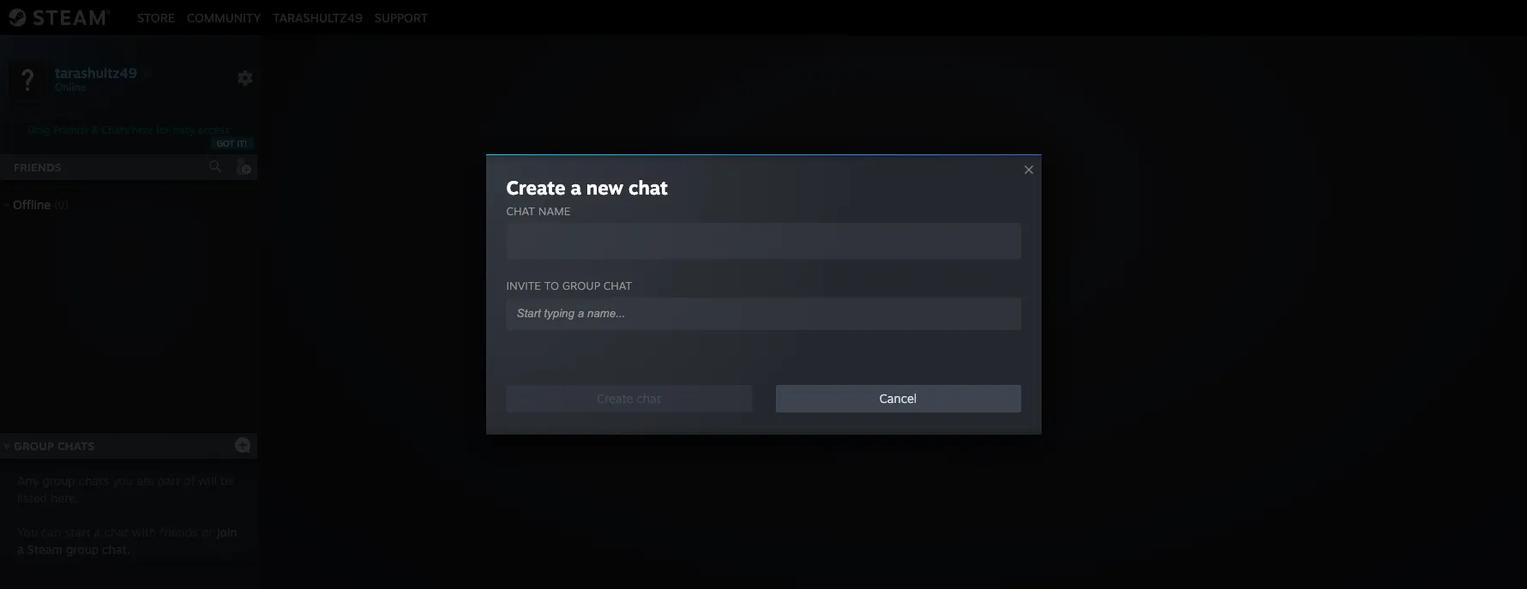 Task type: locate. For each thing, give the bounding box(es) containing it.
offline
[[13, 197, 51, 212]]

0 vertical spatial or
[[867, 321, 881, 338]]

group up any
[[14, 439, 54, 453]]

friends left '&'
[[53, 123, 88, 136]]

1 horizontal spatial group
[[885, 321, 924, 338]]

chat
[[629, 176, 668, 199], [604, 279, 632, 292], [104, 525, 129, 539]]

1 vertical spatial chats
[[57, 439, 95, 453]]

a inside join a steam group chat.
[[17, 542, 24, 557]]

chat left start!
[[928, 321, 957, 338]]

or left join
[[202, 525, 213, 539]]

chat
[[506, 204, 535, 218], [928, 321, 957, 338]]

invite
[[506, 279, 541, 292]]

for
[[156, 123, 170, 136]]

0 horizontal spatial or
[[202, 525, 213, 539]]

Start typing a name... text field
[[515, 306, 999, 321]]

group
[[885, 321, 924, 338], [14, 439, 54, 453]]

tarashultz49 left support 'link'
[[273, 10, 363, 24]]

0 vertical spatial tarashultz49
[[273, 10, 363, 24]]

chat.
[[102, 542, 130, 557]]

chats up chats
[[57, 439, 95, 453]]

0 vertical spatial to
[[544, 279, 559, 292]]

to left start!
[[961, 321, 974, 338]]

0 horizontal spatial chat
[[506, 204, 535, 218]]

or right the friend
[[867, 321, 881, 338]]

or
[[867, 321, 881, 338], [202, 525, 213, 539]]

group right invite
[[562, 279, 600, 292]]

1 vertical spatial group
[[14, 439, 54, 453]]

friends
[[160, 525, 198, 539]]

add a friend image
[[233, 157, 252, 176]]

group inside the any group chats you are part of will be listed here.
[[42, 473, 75, 488]]

group down the start
[[66, 542, 99, 557]]

chats
[[102, 123, 129, 136], [57, 439, 95, 453]]

you
[[17, 525, 38, 539]]

chat name
[[506, 204, 571, 218]]

a for friend
[[812, 321, 820, 338]]

1 horizontal spatial chat
[[928, 321, 957, 338]]

1 horizontal spatial tarashultz49
[[273, 10, 363, 24]]

0 vertical spatial chat
[[629, 176, 668, 199]]

to
[[544, 279, 559, 292], [961, 321, 974, 338]]

0 horizontal spatial group
[[14, 439, 54, 453]]

0 vertical spatial chats
[[102, 123, 129, 136]]

new
[[586, 176, 624, 199]]

group
[[562, 279, 600, 292], [42, 473, 75, 488], [66, 542, 99, 557]]

a down you
[[17, 542, 24, 557]]

1 vertical spatial group
[[42, 473, 75, 488]]

store link
[[131, 10, 181, 24]]

of
[[184, 473, 195, 488]]

a
[[571, 176, 581, 199], [812, 321, 820, 338], [94, 525, 101, 539], [17, 542, 24, 557]]

any group chats you are part of will be listed here.
[[17, 473, 234, 505]]

a for steam
[[17, 542, 24, 557]]

1 vertical spatial chat
[[604, 279, 632, 292]]

a right click
[[812, 321, 820, 338]]

support link
[[369, 10, 434, 24]]

2 vertical spatial group
[[66, 542, 99, 557]]

manage friends list settings image
[[237, 69, 254, 87]]

cancel button
[[776, 385, 1021, 412]]

to right invite
[[544, 279, 559, 292]]

drag friends & chats here for easy access
[[28, 123, 229, 136]]

group up here. at the bottom of page
[[42, 473, 75, 488]]

friends down drag
[[14, 160, 62, 174]]

0 vertical spatial group
[[562, 279, 600, 292]]

0 horizontal spatial to
[[544, 279, 559, 292]]

friends
[[53, 123, 88, 136], [14, 160, 62, 174]]

1 horizontal spatial chats
[[102, 123, 129, 136]]

chats
[[79, 473, 109, 488]]

you
[[112, 473, 133, 488]]

a left new
[[571, 176, 581, 199]]

1 vertical spatial tarashultz49
[[55, 64, 137, 81]]

here.
[[51, 491, 79, 505]]

0 horizontal spatial chats
[[57, 439, 95, 453]]

None text field
[[506, 223, 1021, 259]]

0 vertical spatial chat
[[506, 204, 535, 218]]

tarashultz49 up '&'
[[55, 64, 137, 81]]

part
[[157, 473, 180, 488]]

tarashultz49
[[273, 10, 363, 24], [55, 64, 137, 81]]

chat down create
[[506, 204, 535, 218]]

group chats
[[14, 439, 95, 453]]

chats right '&'
[[102, 123, 129, 136]]

1 vertical spatial to
[[961, 321, 974, 338]]

group right the friend
[[885, 321, 924, 338]]

a right the start
[[94, 525, 101, 539]]

here
[[132, 123, 153, 136]]

0 horizontal spatial tarashultz49
[[55, 64, 137, 81]]

&
[[91, 123, 99, 136]]

join
[[217, 525, 237, 539]]



Task type: describe. For each thing, give the bounding box(es) containing it.
name
[[538, 204, 571, 218]]

1 vertical spatial friends
[[14, 160, 62, 174]]

0 vertical spatial friends
[[53, 123, 88, 136]]

a for new
[[571, 176, 581, 199]]

create a new chat
[[506, 176, 668, 199]]

steam
[[27, 542, 63, 557]]

support
[[375, 10, 428, 24]]

tarashultz49 link
[[267, 10, 369, 24]]

1 horizontal spatial or
[[867, 321, 881, 338]]

click
[[778, 321, 808, 338]]

create
[[506, 176, 566, 199]]

cancel
[[880, 391, 917, 406]]

any
[[17, 473, 39, 488]]

search my friends list image
[[208, 159, 223, 174]]

community
[[187, 10, 261, 24]]

1 vertical spatial chat
[[928, 321, 957, 338]]

chat for invite to group chat
[[604, 279, 632, 292]]

you can start a chat with friends or
[[17, 525, 217, 539]]

2 vertical spatial chat
[[104, 525, 129, 539]]

with
[[132, 525, 156, 539]]

community link
[[181, 10, 267, 24]]

store
[[137, 10, 175, 24]]

create a group chat image
[[234, 436, 251, 453]]

0 vertical spatial group
[[885, 321, 924, 338]]

collapse chats list image
[[0, 442, 20, 450]]

will
[[198, 473, 217, 488]]

invite to group chat
[[506, 279, 632, 292]]

1 vertical spatial or
[[202, 525, 213, 539]]

click a friend or group chat to start!
[[778, 321, 1012, 338]]

chat for create a new chat
[[629, 176, 668, 199]]

access
[[198, 123, 229, 136]]

be
[[220, 473, 234, 488]]

join a steam group chat. link
[[17, 525, 237, 557]]

are
[[136, 473, 154, 488]]

can
[[41, 525, 61, 539]]

listed
[[17, 491, 47, 505]]

start
[[65, 525, 91, 539]]

group inside join a steam group chat.
[[66, 542, 99, 557]]

easy
[[173, 123, 195, 136]]

friend
[[824, 321, 863, 338]]

1 horizontal spatial to
[[961, 321, 974, 338]]

drag
[[28, 123, 50, 136]]

join a steam group chat.
[[17, 525, 237, 557]]

start!
[[978, 321, 1012, 338]]



Task type: vqa. For each thing, say whether or not it's contained in the screenshot.
You can start a chat with friends or
yes



